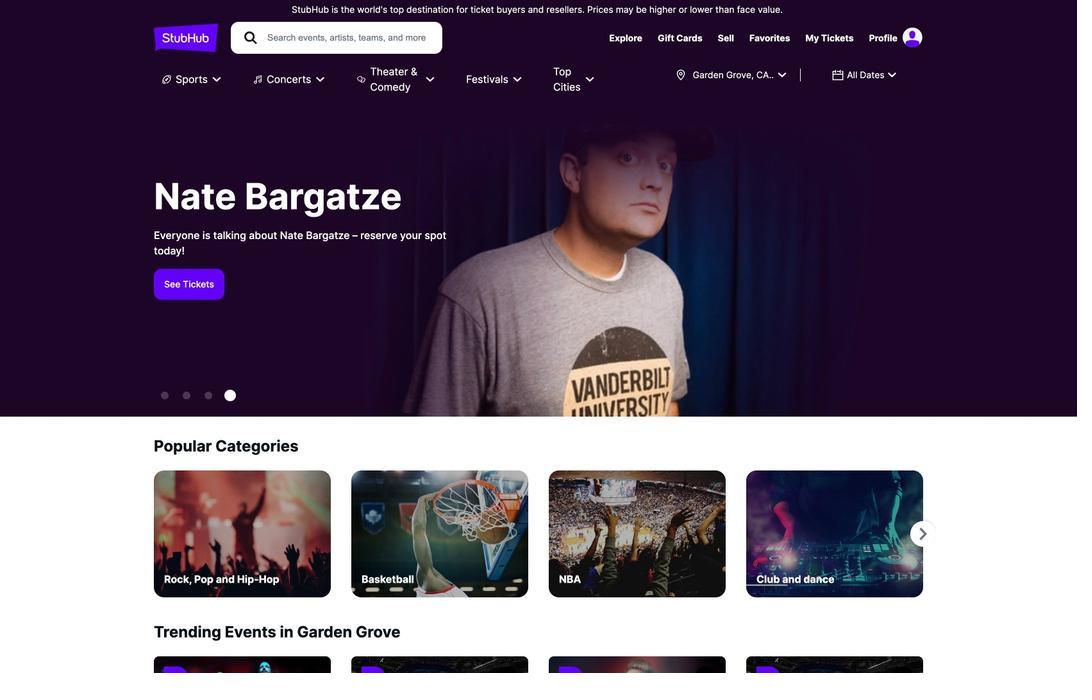 Task type: locate. For each thing, give the bounding box(es) containing it.
1 - ultra music festival image
[[183, 392, 190, 399]]

3 - nate bargatze image
[[224, 390, 236, 401]]

0 - nba image
[[161, 392, 169, 399]]

2 - phish image
[[205, 392, 212, 399]]

None field
[[667, 63, 795, 87], [824, 63, 905, 87], [667, 63, 795, 87], [824, 63, 905, 87]]



Task type: describe. For each thing, give the bounding box(es) containing it.
stubhub image
[[154, 22, 218, 54]]

Search events, artists, teams, and more field
[[266, 31, 430, 45]]



Task type: vqa. For each thing, say whether or not it's contained in the screenshot.
0 - NBA image
yes



